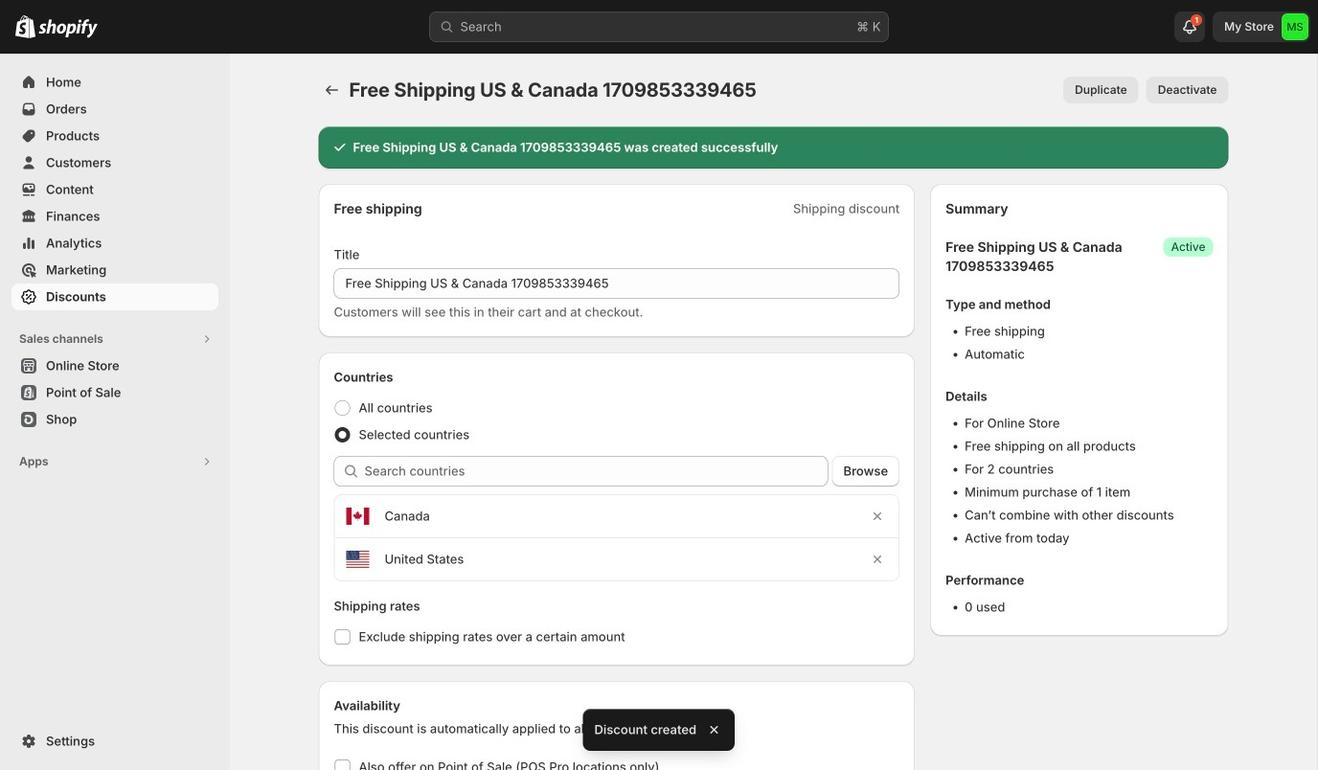 Task type: describe. For each thing, give the bounding box(es) containing it.
1 horizontal spatial shopify image
[[38, 19, 98, 38]]



Task type: vqa. For each thing, say whether or not it's contained in the screenshot.
Pagination element
no



Task type: locate. For each thing, give the bounding box(es) containing it.
None text field
[[334, 268, 900, 299]]

Search countries text field
[[365, 456, 828, 487]]

0 horizontal spatial shopify image
[[15, 15, 35, 38]]

shopify image
[[15, 15, 35, 38], [38, 19, 98, 38]]

my store image
[[1282, 13, 1309, 40]]



